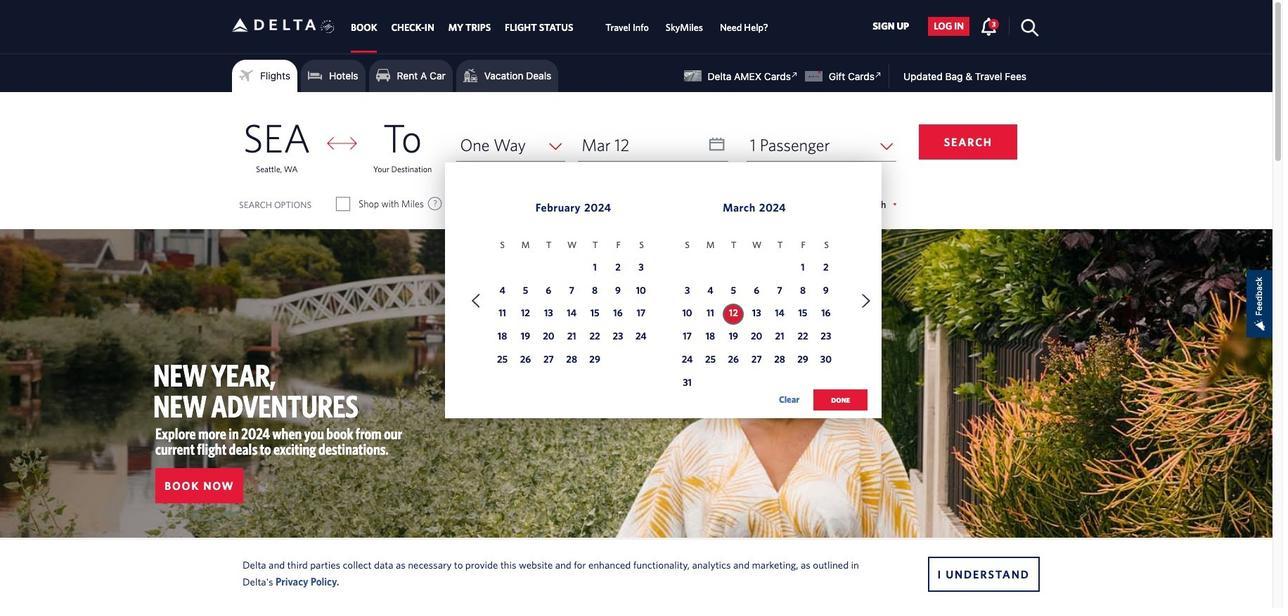 Task type: vqa. For each thing, say whether or not it's contained in the screenshot.
need help? link
no



Task type: locate. For each thing, give the bounding box(es) containing it.
calendar expanded, use arrow keys to select date application
[[445, 162, 882, 426]]

0 horizontal spatial this link opens another site in a new window that may not follow the same accessibility policies as delta air lines. image
[[788, 68, 802, 82]]

None text field
[[578, 129, 728, 162]]

tab list
[[344, 0, 777, 53]]

None checkbox
[[337, 197, 350, 211], [588, 197, 601, 211], [337, 197, 350, 211], [588, 197, 601, 211]]

None field
[[457, 129, 566, 162], [747, 129, 897, 162], [457, 129, 566, 162], [747, 129, 897, 162]]

this link opens another site in a new window that may not follow the same accessibility policies as delta air lines. image
[[788, 68, 802, 82], [872, 68, 885, 82]]

1 horizontal spatial this link opens another site in a new window that may not follow the same accessibility policies as delta air lines. image
[[872, 68, 885, 82]]

delta air lines image
[[232, 3, 316, 47]]

1 this link opens another site in a new window that may not follow the same accessibility policies as delta air lines. image from the left
[[788, 68, 802, 82]]

tab panel
[[0, 92, 1273, 426]]



Task type: describe. For each thing, give the bounding box(es) containing it.
2 this link opens another site in a new window that may not follow the same accessibility policies as delta air lines. image from the left
[[872, 68, 885, 82]]

skyteam image
[[321, 5, 334, 49]]



